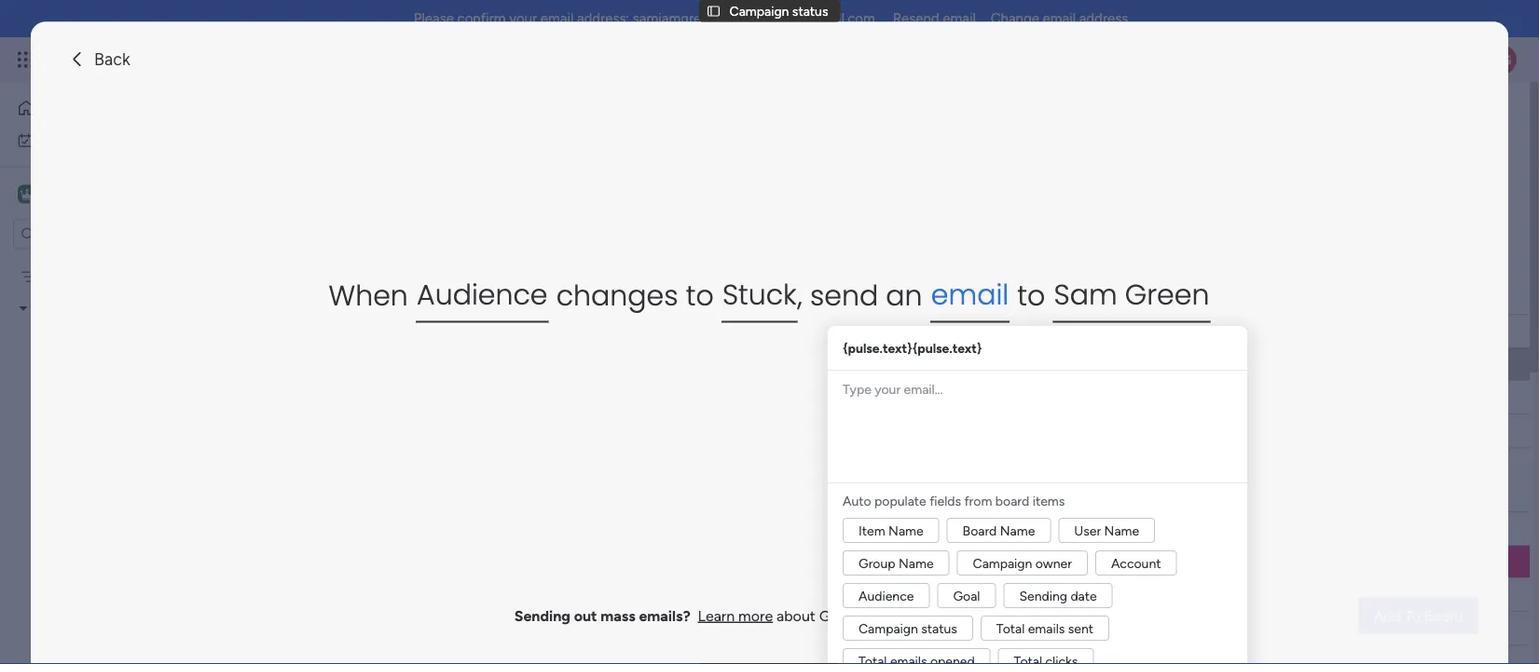 Task type: describe. For each thing, give the bounding box(es) containing it.
board name
[[963, 523, 1035, 539]]

1 vertical spatial sending date
[[1217, 521, 1294, 537]]

sam
[[1054, 275, 1117, 314]]

workspace selection element
[[18, 183, 164, 207]]

item name
[[859, 523, 923, 539]]

1 sending date field from the top
[[1212, 321, 1299, 342]]

email marketing
[[34, 301, 127, 316]]

most
[[579, 283, 623, 307]]

2 public board image from the top
[[40, 363, 58, 381]]

when
[[329, 276, 408, 315]]

list box containing green eggs and ham
[[0, 257, 238, 639]]

board
[[963, 523, 997, 539]]

changes
[[556, 276, 678, 315]]

limits
[[915, 607, 950, 625]]

when audience changes to stuck , send an email to sam green
[[329, 275, 1209, 315]]

2 horizontal spatial to
[[1017, 276, 1045, 315]]

this
[[648, 283, 679, 307]]

monday
[[83, 49, 147, 70]]

2 vertical spatial goal
[[953, 588, 980, 604]]

user name
[[1074, 523, 1139, 539]]

email
[[34, 301, 65, 316]]

samiamgreeneggsnham27@gmail.com
[[633, 10, 875, 27]]

Search in workspace field
[[39, 224, 156, 245]]

email right resend at the right of the page
[[943, 10, 976, 27]]

Few tips to help you make the most of this template :) field
[[316, 283, 784, 308]]

an
[[886, 276, 922, 315]]

Account field
[[741, 321, 800, 342]]

change email address link
[[991, 10, 1128, 27]]

help
[[416, 283, 453, 307]]

owner
[[1036, 556, 1072, 571]]

my work
[[41, 132, 91, 148]]

goal for first goal field from the top
[[1048, 323, 1075, 339]]

date for first "sending date" field from the top
[[1268, 323, 1294, 339]]

column information image
[[1529, 522, 1539, 536]]

sam's
[[43, 186, 83, 203]]

sent
[[1068, 621, 1093, 637]]

name for board name
[[1000, 523, 1035, 539]]

populate
[[874, 493, 926, 509]]

sam green image
[[1487, 45, 1517, 75]]

emails?
[[639, 607, 690, 625]]

my work button
[[11, 125, 200, 155]]

date for 1st "sending date" field from the bottom
[[1268, 521, 1294, 537]]

send
[[810, 276, 878, 315]]

stuck
[[722, 275, 797, 314]]

total
[[996, 621, 1025, 637]]

column information image
[[1529, 324, 1539, 339]]

out
[[574, 607, 597, 625]]

back
[[94, 49, 130, 69]]

0 vertical spatial sending date
[[1217, 323, 1294, 339]]

green inside list box
[[44, 269, 80, 285]]

usage
[[871, 607, 911, 625]]

ham
[[140, 269, 168, 285]]

work
[[62, 132, 91, 148]]

name for user name
[[1104, 523, 1139, 539]]

resend
[[893, 10, 939, 27]]

item for item
[[427, 323, 454, 339]]

Type your email... text field
[[843, 378, 1232, 475]]



Task type: vqa. For each thing, say whether or not it's contained in the screenshot.
Sam
yes



Task type: locate. For each thing, give the bounding box(es) containing it.
0 vertical spatial goal
[[1048, 323, 1075, 339]]

audience inside when audience changes to stuck , send an email to sam green
[[417, 275, 548, 314]]

to inside few tips to help you make the most of this template :) field
[[394, 283, 411, 307]]

1 horizontal spatial account
[[1111, 556, 1161, 571]]

goal
[[1048, 323, 1075, 339], [1048, 521, 1075, 537], [953, 588, 980, 604]]

2 sending date field from the top
[[1212, 519, 1299, 539]]

1 campaign status field from the top
[[1400, 321, 1508, 342]]

0 vertical spatial audience field
[[869, 321, 933, 342]]

name for group name
[[899, 556, 934, 571]]

1 vertical spatial sending date field
[[1212, 519, 1299, 539]]

of
[[627, 283, 644, 307]]

make
[[494, 283, 542, 307]]

select product image
[[17, 50, 35, 69]]

2 goal field from the top
[[1044, 519, 1080, 539]]

auto populate fields from board items
[[843, 493, 1065, 509]]

name
[[888, 523, 923, 539], [1000, 523, 1035, 539], [1104, 523, 1139, 539], [899, 556, 934, 571]]

sam's workspace button
[[13, 179, 186, 210]]

sending out mass emails? learn more about gmail's usage limits
[[514, 607, 950, 625]]

Sending date field
[[1212, 321, 1299, 342], [1212, 519, 1299, 539]]

account
[[746, 323, 795, 339], [1111, 556, 1161, 571]]

2 workspace image from the left
[[21, 184, 34, 205]]

2 audience field from the top
[[869, 519, 933, 539]]

name right user
[[1104, 523, 1139, 539]]

1 workspace image from the left
[[18, 184, 36, 205]]

0 horizontal spatial to
[[394, 283, 411, 307]]

back button
[[61, 44, 138, 74]]

my
[[41, 132, 59, 148]]

1 vertical spatial audience field
[[869, 519, 933, 539]]

2 campaign status field from the top
[[1400, 519, 1508, 539]]

group
[[859, 556, 895, 571]]

0 vertical spatial item
[[427, 323, 454, 339]]

auto
[[843, 493, 871, 509]]

goal down campaign owner
[[953, 588, 980, 604]]

name right "group" on the right bottom
[[899, 556, 934, 571]]

0 vertical spatial public board image
[[40, 331, 58, 349]]

0 vertical spatial sending date field
[[1212, 321, 1299, 342]]

green right sam
[[1125, 275, 1209, 314]]

account down user name
[[1111, 556, 1161, 571]]

campaign status field left column information image
[[1400, 321, 1508, 342]]

template
[[684, 283, 762, 307]]

sending date
[[1217, 323, 1294, 339], [1217, 521, 1294, 537], [1019, 588, 1097, 604]]

resend email link
[[893, 10, 976, 27]]

address:
[[577, 10, 629, 27]]

to
[[686, 276, 714, 315], [1017, 276, 1045, 315], [394, 283, 411, 307]]

your
[[509, 10, 537, 27]]

1 vertical spatial account
[[1111, 556, 1161, 571]]

items
[[1033, 493, 1065, 509]]

name down board
[[1000, 523, 1035, 539]]

1 vertical spatial item
[[859, 523, 885, 539]]

workspace
[[87, 186, 162, 203]]

goal for 2nd goal field from the top of the page
[[1048, 521, 1075, 537]]

green
[[44, 269, 80, 285], [1125, 275, 1209, 314]]

home button
[[11, 93, 200, 123]]

item up "group" on the right bottom
[[859, 523, 885, 539]]

audience field down the populate at the bottom of the page
[[869, 519, 933, 539]]

monday button
[[48, 35, 297, 84]]

name for item name
[[888, 523, 923, 539]]

item
[[427, 323, 454, 339], [859, 523, 885, 539]]

goal field down items
[[1044, 519, 1080, 539]]

total emails sent
[[996, 621, 1093, 637]]

group name
[[859, 556, 934, 571]]

audience field down an
[[869, 321, 933, 342]]

fields
[[930, 493, 961, 509]]

email
[[541, 10, 574, 27], [943, 10, 976, 27], [1043, 10, 1076, 27], [931, 275, 1009, 314]]

about
[[777, 607, 816, 625]]

1 goal field from the top
[[1044, 321, 1080, 342]]

sam's workspace
[[43, 186, 162, 203]]

1 public board image from the top
[[40, 331, 58, 349]]

name down the populate at the bottom of the page
[[888, 523, 923, 539]]

from
[[964, 493, 992, 509]]

campaign status
[[730, 3, 828, 19], [1405, 323, 1504, 339], [1405, 521, 1504, 537], [859, 621, 957, 637]]

mass
[[601, 607, 635, 625]]

resend email
[[893, 10, 976, 27]]

0 horizontal spatial green
[[44, 269, 80, 285]]

tips
[[358, 283, 390, 307]]

address
[[1079, 10, 1128, 27]]

0 horizontal spatial item
[[427, 323, 454, 339]]

1 horizontal spatial to
[[686, 276, 714, 315]]

Campaign status field
[[1400, 321, 1508, 342], [1400, 519, 1508, 539]]

Type your subject text field
[[828, 326, 1247, 371]]

1 horizontal spatial green
[[1125, 275, 1209, 314]]

Goal field
[[1044, 321, 1080, 342], [1044, 519, 1080, 539]]

1 vertical spatial goal
[[1048, 521, 1075, 537]]

item down help
[[427, 323, 454, 339]]

campaign status field for column information icon
[[1400, 519, 1508, 539]]

campaign status field for column information image
[[1400, 321, 1508, 342]]

change
[[991, 10, 1039, 27]]

email inside when audience changes to stuck , send an email to sam green
[[931, 275, 1009, 314]]

account inside field
[[746, 323, 795, 339]]

green inside when audience changes to stuck , send an email to sam green
[[1125, 275, 1209, 314]]

campaign status field left column information icon
[[1400, 519, 1508, 539]]

date
[[1268, 323, 1294, 339], [1268, 521, 1294, 537], [1071, 588, 1097, 604]]

to right this
[[686, 276, 714, 315]]

1 vertical spatial public board image
[[40, 363, 58, 381]]

:)
[[767, 283, 779, 307]]

2 vertical spatial date
[[1071, 588, 1097, 604]]

to right tips
[[394, 283, 411, 307]]

learn more link
[[698, 607, 773, 625]]

1 audience field from the top
[[869, 321, 933, 342]]

1 vertical spatial goal field
[[1044, 519, 1080, 539]]

caret down image
[[20, 302, 27, 315]]

the
[[547, 283, 575, 307]]

marketing
[[68, 301, 127, 316]]

0 horizontal spatial account
[[746, 323, 795, 339]]

email right an
[[931, 275, 1009, 314]]

and
[[115, 269, 137, 285]]

2 vertical spatial sending date
[[1019, 588, 1097, 604]]

email right change at right top
[[1043, 10, 1076, 27]]

account down when audience changes to stuck , send an email to sam green
[[746, 323, 795, 339]]

green up email
[[44, 269, 80, 285]]

option
[[0, 260, 238, 264]]

0 vertical spatial account
[[746, 323, 795, 339]]

sending
[[1217, 323, 1265, 339], [1217, 521, 1265, 537], [1019, 588, 1067, 604], [514, 607, 570, 625]]

campaign owner
[[973, 556, 1072, 571]]

few
[[321, 283, 354, 307]]

0 vertical spatial campaign status field
[[1400, 321, 1508, 342]]

1 vertical spatial campaign status field
[[1400, 519, 1508, 539]]

status
[[792, 3, 828, 19], [1468, 323, 1504, 339], [1468, 521, 1504, 537], [921, 621, 957, 637]]

gmail's
[[819, 607, 868, 625]]

item for item name
[[859, 523, 885, 539]]

Audience field
[[869, 321, 933, 342], [869, 519, 933, 539]]

goal down sam
[[1048, 323, 1075, 339]]

workspace image
[[18, 184, 36, 205], [21, 184, 34, 205]]

home
[[43, 100, 78, 116]]

confirm
[[457, 10, 506, 27]]

list box
[[0, 257, 238, 639]]

please
[[414, 10, 454, 27]]

audience
[[417, 275, 548, 314], [873, 323, 929, 339], [873, 521, 929, 537], [859, 588, 914, 604]]

few tips to help you make the most of this template :)
[[321, 283, 779, 307]]

email right the your
[[541, 10, 574, 27]]

public board image
[[40, 331, 58, 349], [40, 363, 58, 381]]

board
[[995, 493, 1029, 509]]

more
[[738, 607, 773, 625]]

0 vertical spatial date
[[1268, 323, 1294, 339]]

eggs
[[83, 269, 112, 285]]

you
[[458, 283, 489, 307]]

emails
[[1028, 621, 1065, 637]]

to up type your subject text box
[[1017, 276, 1045, 315]]

campaign
[[730, 3, 789, 19], [1405, 323, 1464, 339], [1405, 521, 1464, 537], [973, 556, 1032, 571], [859, 621, 918, 637]]

0 vertical spatial goal field
[[1044, 321, 1080, 342]]

change email address
[[991, 10, 1128, 27]]

user
[[1074, 523, 1101, 539]]

goal down items
[[1048, 521, 1075, 537]]

green eggs and ham
[[44, 269, 168, 285]]

,
[[798, 276, 802, 315]]

1 vertical spatial date
[[1268, 521, 1294, 537]]

1 horizontal spatial item
[[859, 523, 885, 539]]

please confirm your email address: samiamgreeneggsnham27@gmail.com
[[414, 10, 875, 27]]

learn
[[698, 607, 735, 625]]

goal field down sam
[[1044, 321, 1080, 342]]



